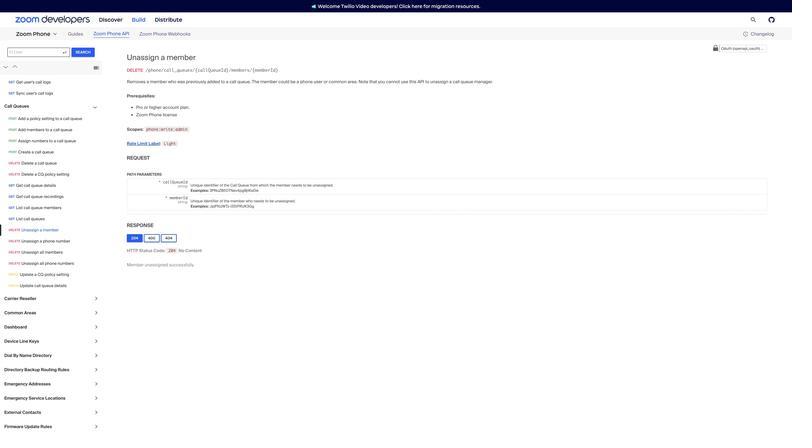 Task type: vqa. For each thing, say whether or not it's contained in the screenshot.
in
no



Task type: locate. For each thing, give the bounding box(es) containing it.
history image
[[744, 32, 751, 37], [744, 32, 749, 37]]

404 button
[[161, 234, 177, 242]]

0 horizontal spatial 204
[[131, 236, 138, 241]]

2 zoom from the left
[[93, 31, 106, 37]]

phone left down "image"
[[33, 31, 50, 37]]

204 left no
[[169, 248, 176, 253]]

1 zoom from the left
[[16, 31, 32, 37]]

http status code: 204 no content
[[127, 248, 202, 253]]

resources.
[[456, 3, 481, 9]]

1 horizontal spatial zoom
[[93, 31, 106, 37]]

204
[[131, 236, 138, 241], [169, 248, 176, 253]]

zoom phone webhooks link
[[140, 31, 191, 38]]

phone for zoom phone
[[33, 31, 50, 37]]

phone left webhooks
[[153, 31, 167, 37]]

guides
[[68, 31, 83, 37]]

1 horizontal spatial 204
[[169, 248, 176, 253]]

1 phone from the left
[[33, 31, 50, 37]]

0 vertical spatial 204
[[131, 236, 138, 241]]

1 horizontal spatial phone
[[107, 31, 121, 37]]

status
[[139, 248, 153, 253]]

twilio
[[341, 3, 355, 9]]

webhooks
[[168, 31, 191, 37]]

github image
[[769, 17, 775, 23], [769, 17, 775, 23]]

0 horizontal spatial phone
[[33, 31, 50, 37]]

changelog
[[751, 31, 775, 37]]

search image
[[751, 17, 757, 23], [751, 17, 757, 23]]

phone left api
[[107, 31, 121, 37]]

phone
[[33, 31, 50, 37], [107, 31, 121, 37], [153, 31, 167, 37]]

for
[[424, 3, 431, 9]]

zoom phone
[[16, 31, 50, 37]]

0 horizontal spatial zoom
[[16, 31, 32, 37]]

404
[[165, 236, 173, 241]]

2 horizontal spatial zoom
[[140, 31, 152, 37]]

zoom
[[16, 31, 32, 37], [93, 31, 106, 37], [140, 31, 152, 37]]

notification image
[[312, 4, 318, 9]]

3 zoom from the left
[[140, 31, 152, 37]]

204 up http
[[131, 236, 138, 241]]

1 vertical spatial 204
[[169, 248, 176, 253]]

click
[[399, 3, 411, 9]]

400
[[148, 236, 155, 241]]

2 phone from the left
[[107, 31, 121, 37]]

204 inside http status code: 204 no content
[[169, 248, 176, 253]]

content
[[185, 248, 202, 253]]

unassigned
[[145, 262, 168, 268]]

response
[[127, 222, 154, 229]]

here
[[412, 3, 423, 9]]

migration
[[432, 3, 455, 9]]

2 horizontal spatial phone
[[153, 31, 167, 37]]

welcome
[[318, 3, 340, 9]]

3 phone from the left
[[153, 31, 167, 37]]

path
[[127, 172, 136, 177]]

http
[[127, 248, 138, 253]]



Task type: describe. For each thing, give the bounding box(es) containing it.
changelog link
[[744, 31, 775, 37]]

204 button
[[127, 234, 143, 242]]

no
[[179, 248, 184, 253]]

parameters
[[137, 172, 162, 177]]

video
[[356, 3, 369, 9]]

welcome twilio video developers! click here for migration resources.
[[318, 3, 481, 9]]

api
[[122, 31, 129, 37]]

member unassigned successfully.
[[127, 262, 194, 268]]

zoom phone webhooks
[[140, 31, 191, 37]]

phone for zoom phone api
[[107, 31, 121, 37]]

400 button
[[144, 234, 160, 242]]

path parameters
[[127, 172, 162, 177]]

zoom phone api
[[93, 31, 129, 37]]

welcome twilio video developers! click here for migration resources. link
[[306, 3, 487, 9]]

down image
[[53, 32, 57, 36]]

notification image
[[312, 4, 316, 9]]

zoom phone api link
[[93, 30, 129, 38]]

request
[[127, 155, 150, 161]]

204 inside 204 button
[[131, 236, 138, 241]]

zoom for zoom phone
[[16, 31, 32, 37]]

phone for zoom phone webhooks
[[153, 31, 167, 37]]

code:
[[154, 248, 166, 253]]

zoom for zoom phone api
[[93, 31, 106, 37]]

guides link
[[68, 31, 83, 38]]

developers!
[[371, 3, 398, 9]]

zoom developer logo image
[[15, 16, 90, 24]]

successfully.
[[169, 262, 194, 268]]

member
[[127, 262, 144, 268]]

zoom for zoom phone webhooks
[[140, 31, 152, 37]]



